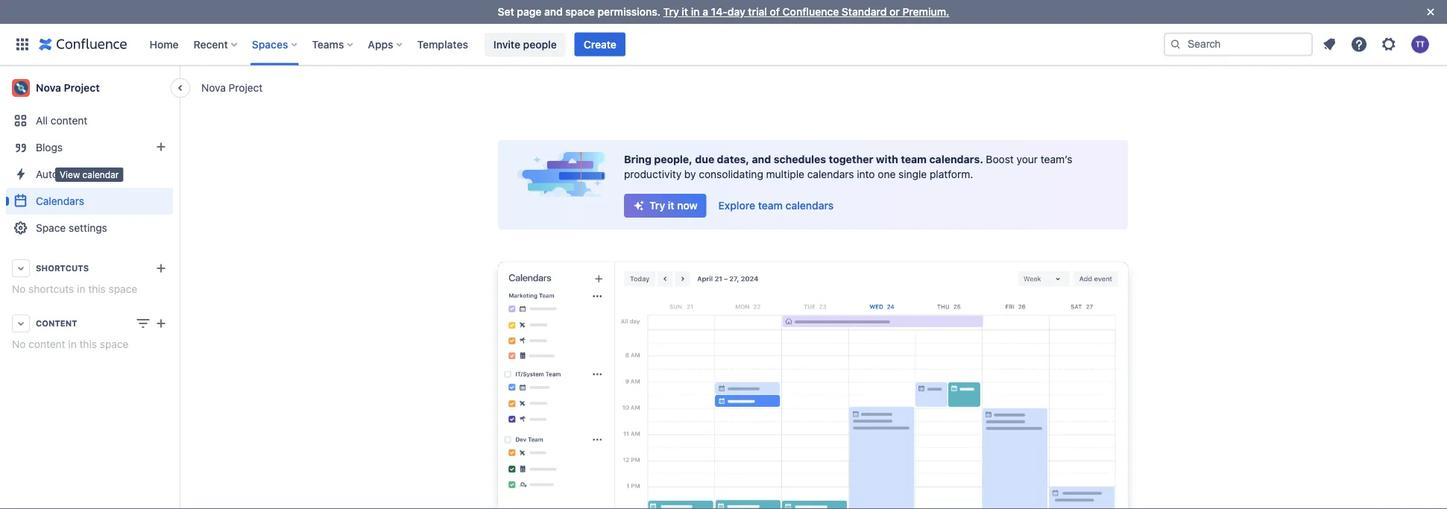 Task type: vqa. For each thing, say whether or not it's contained in the screenshot.
Preview new usage button
no



Task type: locate. For each thing, give the bounding box(es) containing it.
view
[[60, 169, 80, 180]]

in left a
[[691, 6, 700, 18]]

settings icon image
[[1380, 35, 1398, 53]]

0 vertical spatial content
[[51, 114, 87, 127]]

try left now
[[650, 199, 665, 212]]

consolidating
[[699, 168, 764, 180]]

calendars down multiple
[[786, 199, 834, 212]]

bring
[[624, 153, 652, 166]]

explore
[[719, 199, 756, 212]]

2 vertical spatial in
[[68, 338, 77, 351]]

confluence image
[[39, 35, 127, 53], [39, 35, 127, 53]]

dates,
[[717, 153, 750, 166]]

create
[[584, 38, 617, 50]]

space settings
[[36, 222, 107, 234]]

nova project
[[201, 81, 263, 94], [36, 82, 100, 94]]

it
[[682, 6, 688, 18], [668, 199, 675, 212]]

nova up all
[[36, 82, 61, 94]]

space down content dropdown button
[[100, 338, 129, 351]]

no left shortcuts
[[12, 283, 26, 295]]

nova down recent popup button
[[201, 81, 226, 94]]

day
[[728, 6, 746, 18]]

permissions.
[[598, 6, 661, 18]]

view calendar
[[60, 169, 119, 180]]

0 vertical spatial it
[[682, 6, 688, 18]]

productivity
[[624, 168, 682, 180]]

and up multiple
[[752, 153, 771, 166]]

this down content dropdown button
[[79, 338, 97, 351]]

nova project link
[[6, 73, 173, 103], [201, 80, 263, 95]]

multiple
[[766, 168, 805, 180]]

1 vertical spatial and
[[752, 153, 771, 166]]

1 vertical spatial it
[[668, 199, 675, 212]]

2 no from the top
[[12, 338, 26, 351]]

and right page
[[544, 6, 563, 18]]

0 horizontal spatial it
[[668, 199, 675, 212]]

space
[[566, 6, 595, 18], [109, 283, 137, 295], [100, 338, 129, 351]]

0 vertical spatial this
[[88, 283, 106, 295]]

0 horizontal spatial nova
[[36, 82, 61, 94]]

try left a
[[663, 6, 679, 18]]

1 vertical spatial in
[[77, 283, 85, 295]]

0 horizontal spatial nova project link
[[6, 73, 173, 103]]

1 horizontal spatial and
[[752, 153, 771, 166]]

with
[[876, 153, 899, 166]]

no for no content in this space
[[12, 338, 26, 351]]

boost your team's productivity by consolidating multiple calendars into one single platform.
[[624, 153, 1073, 180]]

2 project from the left
[[64, 82, 100, 94]]

space settings link
[[6, 215, 173, 242]]

it left a
[[682, 6, 688, 18]]

in down content
[[68, 338, 77, 351]]

nova project up all content
[[36, 82, 100, 94]]

1 no from the top
[[12, 283, 26, 295]]

nova
[[201, 81, 226, 94], [36, 82, 61, 94]]

your profile and preferences image
[[1412, 35, 1430, 53]]

0 horizontal spatial project
[[64, 82, 100, 94]]

0 vertical spatial no
[[12, 283, 26, 295]]

nova project down recent popup button
[[201, 81, 263, 94]]

project inside space element
[[64, 82, 100, 94]]

nova project link down recent popup button
[[201, 80, 263, 95]]

now
[[677, 199, 698, 212]]

calendars
[[807, 168, 854, 180], [786, 199, 834, 212]]

templates
[[417, 38, 468, 50]]

try
[[663, 6, 679, 18], [650, 199, 665, 212]]

this for shortcuts
[[88, 283, 106, 295]]

or
[[890, 6, 900, 18]]

calendars
[[36, 195, 84, 207]]

standard
[[842, 6, 887, 18]]

explore team calendars
[[719, 199, 834, 212]]

together
[[829, 153, 874, 166]]

space down shortcuts dropdown button at left bottom
[[109, 283, 137, 295]]

1 vertical spatial team
[[758, 199, 783, 212]]

this
[[88, 283, 106, 295], [79, 338, 97, 351]]

1 vertical spatial content
[[28, 338, 65, 351]]

banner
[[0, 23, 1448, 66]]

banner containing home
[[0, 23, 1448, 66]]

content for all
[[51, 114, 87, 127]]

space for no shortcuts in this space
[[109, 283, 137, 295]]

due
[[695, 153, 715, 166]]

spaces button
[[247, 32, 303, 56]]

0 horizontal spatial in
[[68, 338, 77, 351]]

apps
[[368, 38, 393, 50]]

search image
[[1170, 38, 1182, 50]]

1 horizontal spatial team
[[901, 153, 927, 166]]

0 horizontal spatial and
[[544, 6, 563, 18]]

1 horizontal spatial nova
[[201, 81, 226, 94]]

content down content
[[28, 338, 65, 351]]

team up single
[[901, 153, 927, 166]]

1 horizontal spatial nova project
[[201, 81, 263, 94]]

by
[[685, 168, 696, 180]]

into
[[857, 168, 875, 180]]

2 vertical spatial space
[[100, 338, 129, 351]]

trial
[[748, 6, 767, 18]]

calendars down together
[[807, 168, 854, 180]]

project down 'spaces'
[[229, 81, 263, 94]]

automation
[[36, 168, 91, 180]]

all content link
[[6, 107, 173, 134]]

invite people
[[494, 38, 557, 50]]

change view image
[[134, 315, 152, 333]]

home
[[150, 38, 179, 50]]

0 vertical spatial try
[[663, 6, 679, 18]]

set page and space permissions. try it in a 14-day trial of confluence standard or premium.
[[498, 6, 950, 18]]

1 vertical spatial space
[[109, 283, 137, 295]]

people,
[[654, 153, 693, 166]]

1 vertical spatial this
[[79, 338, 97, 351]]

space up global element
[[566, 6, 595, 18]]

1 vertical spatial no
[[12, 338, 26, 351]]

shortcuts
[[36, 264, 89, 273]]

in down shortcuts dropdown button at left bottom
[[77, 283, 85, 295]]

appswitcher icon image
[[13, 35, 31, 53]]

recent button
[[189, 32, 243, 56]]

team's
[[1041, 153, 1073, 166]]

explore team calendars link
[[710, 194, 843, 218]]

0 horizontal spatial nova project
[[36, 82, 100, 94]]

page
[[517, 6, 542, 18]]

no
[[12, 283, 26, 295], [12, 338, 26, 351]]

0 vertical spatial and
[[544, 6, 563, 18]]

all content
[[36, 114, 87, 127]]

project up all content link
[[64, 82, 100, 94]]

one
[[878, 168, 896, 180]]

1 horizontal spatial project
[[229, 81, 263, 94]]

space for no content in this space
[[100, 338, 129, 351]]

bring people, due dates, and schedules together with team calendars.
[[624, 153, 986, 166]]

project
[[229, 81, 263, 94], [64, 82, 100, 94]]

1 nova project from the left
[[201, 81, 263, 94]]

this for content
[[79, 338, 97, 351]]

0 vertical spatial calendars
[[807, 168, 854, 180]]

2 horizontal spatial in
[[691, 6, 700, 18]]

no down content dropdown button
[[12, 338, 26, 351]]

in
[[691, 6, 700, 18], [77, 283, 85, 295], [68, 338, 77, 351]]

team calendar image image
[[489, 260, 1137, 509]]

1 vertical spatial calendars
[[786, 199, 834, 212]]

team
[[901, 153, 927, 166], [758, 199, 783, 212]]

recent
[[194, 38, 228, 50]]

1 horizontal spatial in
[[77, 283, 85, 295]]

content
[[51, 114, 87, 127], [28, 338, 65, 351]]

content right all
[[51, 114, 87, 127]]

2 nova from the left
[[36, 82, 61, 94]]

it left now
[[668, 199, 675, 212]]

and
[[544, 6, 563, 18], [752, 153, 771, 166]]

automation link
[[6, 161, 173, 188]]

nova project link up all content link
[[6, 73, 173, 103]]

1 horizontal spatial it
[[682, 6, 688, 18]]

2 nova project from the left
[[36, 82, 100, 94]]

this down shortcuts dropdown button at left bottom
[[88, 283, 106, 295]]

team right explore
[[758, 199, 783, 212]]

in for no shortcuts in this space
[[77, 283, 85, 295]]

content button
[[6, 310, 173, 337]]



Task type: describe. For each thing, give the bounding box(es) containing it.
1 project from the left
[[229, 81, 263, 94]]

create a page image
[[152, 315, 170, 333]]

all
[[36, 114, 48, 127]]

1 vertical spatial try
[[650, 199, 665, 212]]

in for no content in this space
[[68, 338, 77, 351]]

0 vertical spatial space
[[566, 6, 595, 18]]

set
[[498, 6, 514, 18]]

calendars link
[[6, 188, 173, 215]]

nova project link inside space element
[[6, 73, 173, 103]]

try it now link
[[624, 194, 707, 218]]

0 horizontal spatial team
[[758, 199, 783, 212]]

nova project inside space element
[[36, 82, 100, 94]]

shortcuts
[[28, 283, 74, 295]]

single
[[899, 168, 927, 180]]

home link
[[145, 32, 183, 56]]

14-
[[711, 6, 728, 18]]

boost
[[986, 153, 1014, 166]]

space element
[[0, 66, 179, 509]]

no for no shortcuts in this space
[[12, 283, 26, 295]]

global element
[[9, 23, 1161, 65]]

premium.
[[903, 6, 950, 18]]

your
[[1017, 153, 1038, 166]]

invite people button
[[485, 32, 566, 56]]

blogs
[[36, 141, 63, 154]]

try it in a 14-day trial of confluence standard or premium. link
[[663, 6, 950, 18]]

try it now
[[650, 199, 698, 212]]

blogs link
[[6, 134, 173, 161]]

settings
[[69, 222, 107, 234]]

content for no
[[28, 338, 65, 351]]

templates link
[[413, 32, 473, 56]]

0 vertical spatial team
[[901, 153, 927, 166]]

close image
[[1422, 3, 1440, 21]]

no content in this space
[[12, 338, 129, 351]]

schedules
[[774, 153, 826, 166]]

teams button
[[308, 32, 359, 56]]

1 nova from the left
[[201, 81, 226, 94]]

nova inside space element
[[36, 82, 61, 94]]

calendars.
[[930, 153, 984, 166]]

confluence
[[783, 6, 839, 18]]

content
[[36, 319, 77, 329]]

invite
[[494, 38, 521, 50]]

apps button
[[363, 32, 408, 56]]

add shortcut image
[[152, 260, 170, 277]]

notification icon image
[[1321, 35, 1339, 53]]

space
[[36, 222, 66, 234]]

of
[[770, 6, 780, 18]]

create a blog image
[[152, 138, 170, 156]]

teams
[[312, 38, 344, 50]]

0 vertical spatial in
[[691, 6, 700, 18]]

help icon image
[[1351, 35, 1369, 53]]

1 horizontal spatial nova project link
[[201, 80, 263, 95]]

create link
[[575, 32, 626, 56]]

platform.
[[930, 168, 974, 180]]

shortcuts button
[[6, 255, 173, 282]]

a
[[703, 6, 708, 18]]

people
[[523, 38, 557, 50]]

calendars inside boost your team's productivity by consolidating multiple calendars into one single platform.
[[807, 168, 854, 180]]

spaces
[[252, 38, 288, 50]]

calendar
[[82, 169, 119, 180]]

no shortcuts in this space
[[12, 283, 137, 295]]

Search field
[[1164, 32, 1313, 56]]



